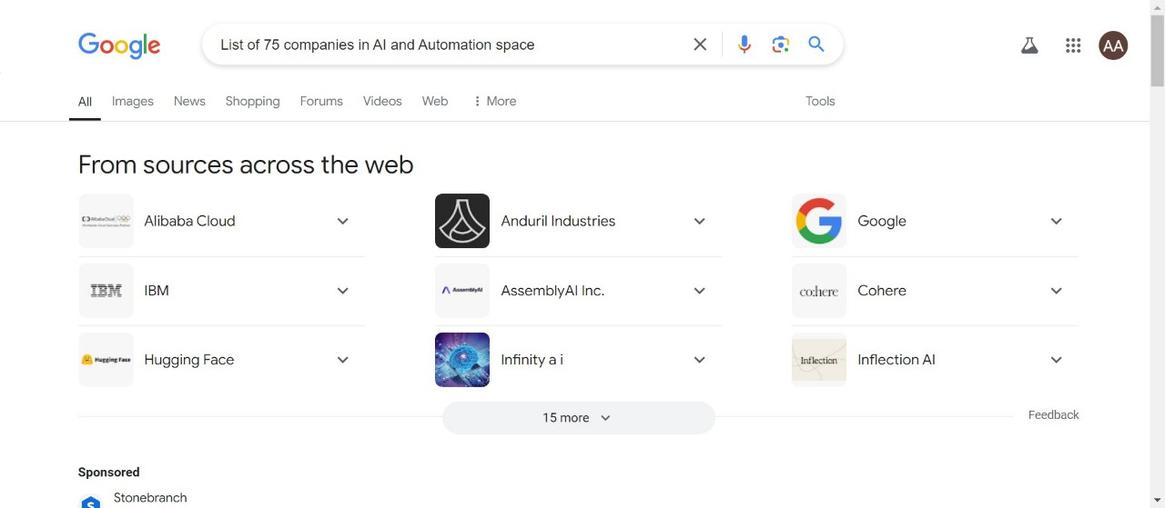Task type: vqa. For each thing, say whether or not it's contained in the screenshot.
Go to Google Home image
yes



Task type: describe. For each thing, give the bounding box(es) containing it.
go to google home image
[[78, 33, 162, 60]]

search by voice image
[[734, 33, 756, 55]]

Search text field
[[221, 24, 679, 64]]



Task type: locate. For each thing, give the bounding box(es) containing it.
15 more items element
[[543, 411, 589, 426]]

search labs image
[[1019, 35, 1041, 56]]

search by image image
[[770, 33, 792, 55]]

list
[[69, 80, 524, 121]]

list item
[[69, 80, 101, 121]]

None search field
[[56, 22, 862, 65]]



